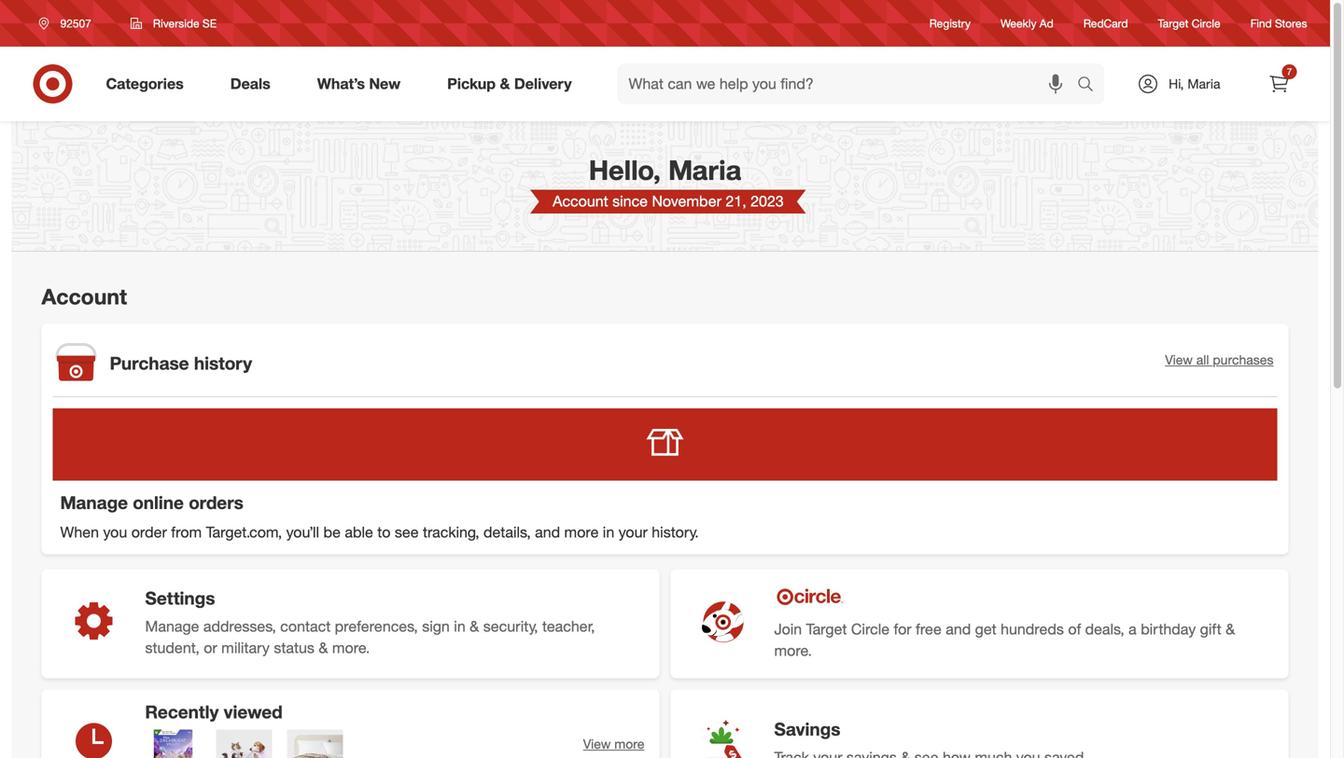 Task type: locate. For each thing, give the bounding box(es) containing it.
join target circle for free and get hundreds of deals, a birthday gift & more. link
[[671, 570, 1289, 679]]

what's new link
[[301, 63, 424, 105]]

and right details,
[[535, 524, 560, 542]]

0 horizontal spatial view
[[583, 736, 611, 753]]

get
[[975, 621, 997, 639]]

0 vertical spatial in
[[603, 524, 614, 542]]

when
[[60, 524, 99, 542]]

view inside view more link
[[583, 736, 611, 753]]

92507
[[60, 16, 91, 30]]

maria inside hello, maria account since november 21, 2023
[[668, 154, 741, 187]]

in inside settings manage addresses, contact preferences, sign in & security, teacher, student, or military status & more.
[[454, 618, 466, 636]]

target inside the join target circle for free and get hundreds of deals, a birthday gift & more.
[[806, 621, 847, 639]]

more
[[564, 524, 599, 542], [614, 736, 645, 753]]

1 vertical spatial and
[[946, 621, 971, 639]]

in right sign
[[454, 618, 466, 636]]

more. down join
[[774, 642, 812, 660]]

security,
[[483, 618, 538, 636]]

0 vertical spatial view
[[1165, 352, 1193, 368]]

maria right hi,
[[1188, 76, 1221, 92]]

all
[[1196, 352, 1209, 368]]

1 vertical spatial view
[[583, 736, 611, 753]]

sign
[[422, 618, 450, 636]]

deals
[[230, 75, 270, 93]]

manage
[[60, 493, 128, 514], [145, 618, 199, 636]]

1 horizontal spatial account
[[553, 193, 608, 211]]

purchases
[[1213, 352, 1274, 368]]

0 horizontal spatial target
[[806, 621, 847, 639]]

hello, maria account since november 21, 2023
[[553, 154, 784, 211]]

find
[[1251, 16, 1272, 30]]

join target circle for free and get hundreds of deals, a birthday gift & more.
[[774, 621, 1235, 660]]

what's new
[[317, 75, 401, 93]]

1 vertical spatial account
[[42, 284, 127, 310]]

to
[[377, 524, 391, 542]]

settings
[[145, 588, 215, 610]]

circle inside the join target circle for free and get hundreds of deals, a birthday gift & more.
[[851, 621, 890, 639]]

registry link
[[929, 15, 971, 31]]

0 vertical spatial maria
[[1188, 76, 1221, 92]]

0 vertical spatial account
[[553, 193, 608, 211]]

1 horizontal spatial and
[[946, 621, 971, 639]]

circle
[[1192, 16, 1221, 30], [851, 621, 890, 639]]

more. inside settings manage addresses, contact preferences, sign in & security, teacher, student, or military status & more.
[[332, 639, 370, 657]]

maria for hello,
[[668, 154, 741, 187]]

1 horizontal spatial target
[[1158, 16, 1189, 30]]

recently
[[145, 702, 219, 723]]

target.com,
[[206, 524, 282, 542]]

maria up 'november'
[[668, 154, 741, 187]]

november
[[652, 193, 722, 211]]

1 horizontal spatial circle
[[1192, 16, 1221, 30]]

0 horizontal spatial maria
[[668, 154, 741, 187]]

maria
[[1188, 76, 1221, 92], [668, 154, 741, 187]]

able
[[345, 524, 373, 542]]

1 horizontal spatial maria
[[1188, 76, 1221, 92]]

target up hi,
[[1158, 16, 1189, 30]]

0 vertical spatial target
[[1158, 16, 1189, 30]]

view
[[1165, 352, 1193, 368], [583, 736, 611, 753]]

92507 button
[[27, 7, 111, 40]]

student,
[[145, 639, 200, 657]]

you'll
[[286, 524, 319, 542]]

circle left for in the bottom right of the page
[[851, 621, 890, 639]]

1 vertical spatial manage
[[145, 618, 199, 636]]

1 vertical spatial circle
[[851, 621, 890, 639]]

hello,
[[589, 154, 661, 187]]

account up purchase
[[42, 284, 127, 310]]

weekly ad link
[[1001, 15, 1054, 31]]

1 vertical spatial in
[[454, 618, 466, 636]]

& inside the join target circle for free and get hundreds of deals, a birthday gift & more.
[[1226, 621, 1235, 639]]

more. down preferences,
[[332, 639, 370, 657]]

account
[[553, 193, 608, 211], [42, 284, 127, 310]]

stores
[[1275, 16, 1307, 30]]

weekly ad
[[1001, 16, 1054, 30]]

1 horizontal spatial manage
[[145, 618, 199, 636]]

when you order from target.com, you'll be able to see tracking, details, and more in your history.
[[60, 524, 699, 542]]

disney dreamlight valley - xbox series x|s/xbox one (digital) image
[[145, 730, 201, 759]]

voile paisley printed quilt cream - threshold™ image
[[287, 730, 343, 759]]

find stores link
[[1251, 15, 1307, 31]]

account left since
[[553, 193, 608, 211]]

1 horizontal spatial more
[[614, 736, 645, 753]]

a
[[1129, 621, 1137, 639]]

1 vertical spatial target
[[806, 621, 847, 639]]

& right 'gift'
[[1226, 621, 1235, 639]]

account inside hello, maria account since november 21, 2023
[[553, 193, 608, 211]]

target
[[1158, 16, 1189, 30], [806, 621, 847, 639]]

0 horizontal spatial in
[[454, 618, 466, 636]]

more.
[[332, 639, 370, 657], [774, 642, 812, 660]]

and
[[535, 524, 560, 542], [946, 621, 971, 639]]

target down target circle image
[[806, 621, 847, 639]]

in
[[603, 524, 614, 542], [454, 618, 466, 636]]

join
[[774, 621, 802, 639]]

in left the your
[[603, 524, 614, 542]]

categories
[[106, 75, 184, 93]]

2023
[[751, 193, 784, 211]]

0 horizontal spatial more.
[[332, 639, 370, 657]]

1 vertical spatial maria
[[668, 154, 741, 187]]

hi, maria
[[1169, 76, 1221, 92]]

hundreds
[[1001, 621, 1064, 639]]

you
[[103, 524, 127, 542]]

manage up when
[[60, 493, 128, 514]]

manage up student,
[[145, 618, 199, 636]]

categories link
[[90, 63, 207, 105]]

circle left "find"
[[1192, 16, 1221, 30]]

0 horizontal spatial manage
[[60, 493, 128, 514]]

0 horizontal spatial and
[[535, 524, 560, 542]]

0 horizontal spatial circle
[[851, 621, 890, 639]]

search button
[[1069, 63, 1114, 108]]

hi,
[[1169, 76, 1184, 92]]

view more
[[583, 736, 645, 753]]

since
[[612, 193, 648, 211]]

& right pickup
[[500, 75, 510, 93]]

riverside
[[153, 16, 199, 30]]

of
[[1068, 621, 1081, 639]]

purchase history
[[110, 353, 252, 374]]

preferences,
[[335, 618, 418, 636]]

and left get
[[946, 621, 971, 639]]

0 horizontal spatial more
[[564, 524, 599, 542]]

order
[[131, 524, 167, 542]]

1 horizontal spatial view
[[1165, 352, 1193, 368]]

settings manage addresses, contact preferences, sign in & security, teacher, student, or military status & more.
[[145, 588, 595, 657]]

0 vertical spatial and
[[535, 524, 560, 542]]

1 horizontal spatial more.
[[774, 642, 812, 660]]

0 horizontal spatial account
[[42, 284, 127, 310]]



Task type: describe. For each thing, give the bounding box(es) containing it.
redcard link
[[1083, 15, 1128, 31]]

What can we help you find? suggestions appear below search field
[[618, 63, 1082, 105]]

free
[[916, 621, 942, 639]]

addresses,
[[203, 618, 276, 636]]

find stores
[[1251, 16, 1307, 30]]

orders
[[189, 493, 243, 514]]

manage inside settings manage addresses, contact preferences, sign in & security, teacher, student, or military status & more.
[[145, 618, 199, 636]]

se
[[202, 16, 217, 30]]

target circle image
[[774, 587, 845, 608]]

delivery
[[514, 75, 572, 93]]

view all purchases
[[1165, 352, 1274, 368]]

savings
[[774, 719, 841, 741]]

military
[[221, 639, 270, 657]]

purchase history link
[[42, 324, 969, 385]]

shiny dog puffer vest - purple - boots & barkley™ image
[[216, 730, 272, 759]]

purchase
[[110, 353, 189, 374]]

1 horizontal spatial in
[[603, 524, 614, 542]]

status
[[274, 639, 315, 657]]

deals,
[[1085, 621, 1125, 639]]

details,
[[484, 524, 531, 542]]

online
[[133, 493, 184, 514]]

riverside se button
[[118, 7, 229, 40]]

21,
[[726, 193, 746, 211]]

redcard
[[1083, 16, 1128, 30]]

& left security, at the left bottom
[[470, 618, 479, 636]]

from
[[171, 524, 202, 542]]

deals link
[[214, 63, 294, 105]]

be
[[323, 524, 341, 542]]

registry
[[929, 16, 971, 30]]

pickup
[[447, 75, 496, 93]]

7
[[1287, 66, 1292, 77]]

and inside the join target circle for free and get hundreds of deals, a birthday gift & more.
[[946, 621, 971, 639]]

ad
[[1040, 16, 1054, 30]]

riverside se
[[153, 16, 217, 30]]

pickup & delivery
[[447, 75, 572, 93]]

pickup & delivery link
[[431, 63, 595, 105]]

target circle
[[1158, 16, 1221, 30]]

savings link
[[671, 690, 1289, 759]]

target circle link
[[1158, 15, 1221, 31]]

your
[[619, 524, 648, 542]]

view for view all purchases
[[1165, 352, 1193, 368]]

search
[[1069, 77, 1114, 95]]

what's
[[317, 75, 365, 93]]

or
[[204, 639, 217, 657]]

view for view more
[[583, 736, 611, 753]]

0 vertical spatial circle
[[1192, 16, 1221, 30]]

teacher,
[[542, 618, 595, 636]]

recently viewed link
[[42, 690, 454, 759]]

maria for hi,
[[1188, 76, 1221, 92]]

see
[[395, 524, 419, 542]]

manage online orders
[[60, 493, 243, 514]]

0 vertical spatial manage
[[60, 493, 128, 514]]

birthday
[[1141, 621, 1196, 639]]

viewed
[[224, 702, 283, 723]]

0 vertical spatial more
[[564, 524, 599, 542]]

7 link
[[1259, 63, 1300, 105]]

1 vertical spatial more
[[614, 736, 645, 753]]

gift
[[1200, 621, 1222, 639]]

recently viewed
[[145, 702, 283, 723]]

more. inside the join target circle for free and get hundreds of deals, a birthday gift & more.
[[774, 642, 812, 660]]

history
[[194, 353, 252, 374]]

contact
[[280, 618, 331, 636]]

weekly
[[1001, 16, 1037, 30]]

for
[[894, 621, 912, 639]]

new
[[369, 75, 401, 93]]

view more link
[[583, 735, 645, 754]]

history.
[[652, 524, 699, 542]]

tracking,
[[423, 524, 479, 542]]

& down contact
[[319, 639, 328, 657]]



Task type: vqa. For each thing, say whether or not it's contained in the screenshot.
the rightmost View
yes



